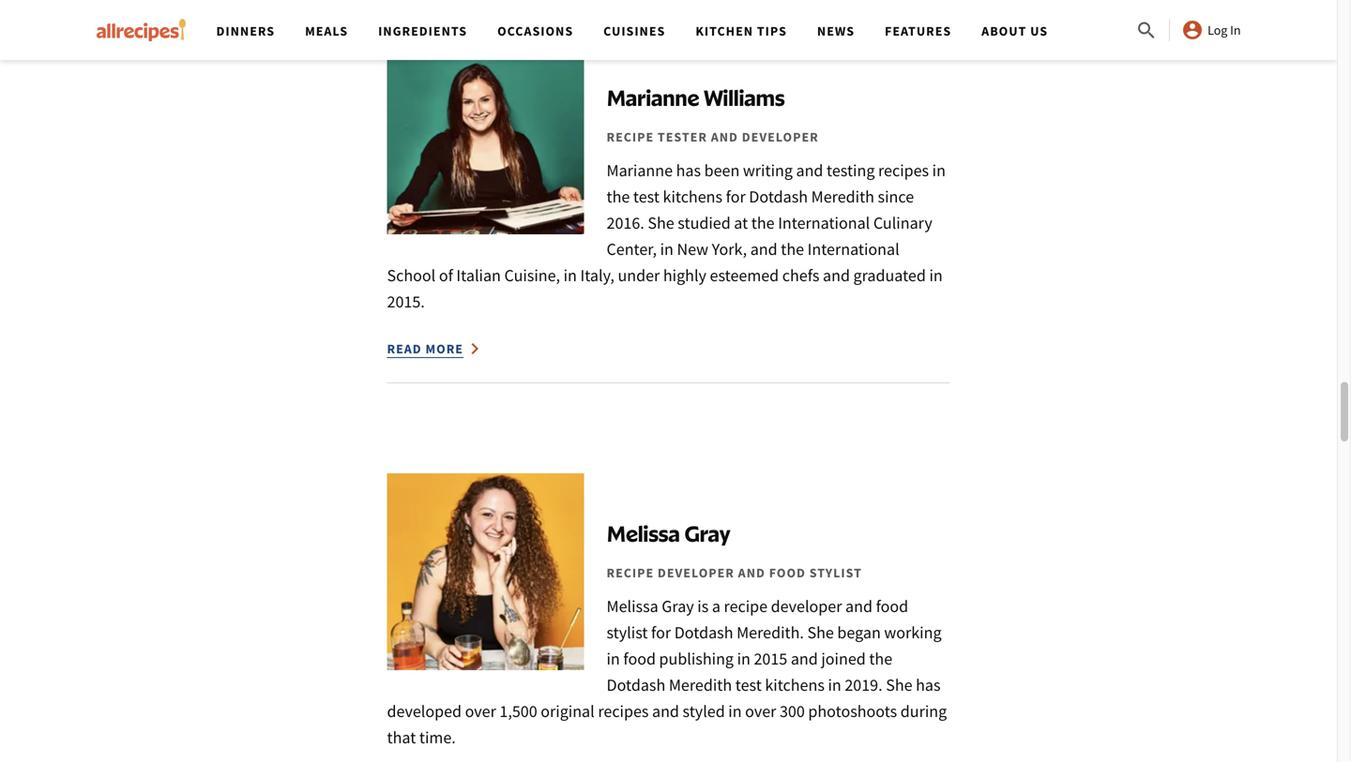 Task type: locate. For each thing, give the bounding box(es) containing it.
over left the 300
[[745, 702, 776, 723]]

1 vertical spatial gray
[[662, 596, 694, 618]]

0 vertical spatial test
[[633, 186, 660, 207]]

test down 2015
[[736, 675, 762, 696]]

meals
[[305, 23, 348, 39]]

kitchens up the 300
[[765, 675, 825, 696]]

0 vertical spatial food
[[876, 596, 909, 618]]

1 vertical spatial has
[[916, 675, 941, 696]]

0 horizontal spatial over
[[465, 702, 496, 723]]

kitchens inside melissa gray is a recipe developer and food stylist for dotdash meredith. she began working in food publishing in 2015 and joined the dotdash meredith test kitchens in 2019. she has developed over 1,500 original recipes and styled in over 300 photoshoots during that time.
[[765, 675, 825, 696]]

a
[[712, 596, 721, 618]]

the right at
[[752, 213, 775, 234]]

1 horizontal spatial she
[[808, 623, 834, 644]]

recipe for marianne williams
[[607, 129, 654, 145]]

0 horizontal spatial she
[[648, 213, 674, 234]]

0 horizontal spatial has
[[676, 160, 701, 181]]

dotdash down stylist on the left of page
[[607, 675, 666, 696]]

the up 2019.
[[869, 649, 893, 670]]

melissa inside melissa gray is a recipe developer and food stylist for dotdash meredith. she began working in food publishing in 2015 and joined the dotdash meredith test kitchens in 2019. she has developed over 1,500 original recipes and styled in over 300 photoshoots during that time.
[[607, 596, 659, 618]]

2 horizontal spatial she
[[886, 675, 913, 696]]

dinners
[[216, 23, 275, 39]]

1 horizontal spatial dotdash
[[675, 623, 733, 644]]

2 recipe from the top
[[607, 565, 654, 582]]

0 vertical spatial she
[[648, 213, 674, 234]]

ingredients
[[378, 23, 467, 39]]

1 horizontal spatial over
[[745, 702, 776, 723]]

kitchens up "studied"
[[663, 186, 723, 207]]

0 vertical spatial gray
[[685, 520, 731, 548]]

has up during
[[916, 675, 941, 696]]

dotdash
[[749, 186, 808, 207], [675, 623, 733, 644], [607, 675, 666, 696]]

melissa
[[607, 520, 680, 548], [607, 596, 659, 618]]

2 vertical spatial she
[[886, 675, 913, 696]]

for inside marianne has been writing and testing recipes in the test kitchens for dotdash meredith since 2016. she studied at the international culinary center, in new york, and the international school of italian cuisine, in italy, under highly esteemed chefs and graduated in 2015.
[[726, 186, 746, 207]]

food
[[769, 565, 806, 582]]

she right 2016.
[[648, 213, 674, 234]]

0 vertical spatial developer
[[742, 129, 819, 145]]

original
[[541, 702, 595, 723]]

she right 2019.
[[886, 675, 913, 696]]

1 horizontal spatial has
[[916, 675, 941, 696]]

gray for melissa gray
[[685, 520, 731, 548]]

1 vertical spatial marianne
[[607, 160, 673, 181]]

recipe left tester
[[607, 129, 654, 145]]

and up "esteemed"
[[751, 239, 778, 260]]

school
[[387, 265, 436, 286]]

dotdash inside marianne has been writing and testing recipes in the test kitchens for dotdash meredith since 2016. she studied at the international culinary center, in new york, and the international school of italian cuisine, in italy, under highly esteemed chefs and graduated in 2015.
[[749, 186, 808, 207]]

meredith.
[[737, 623, 804, 644]]

0 horizontal spatial food
[[623, 649, 656, 670]]

testing
[[827, 160, 875, 181]]

and
[[711, 129, 739, 145], [796, 160, 823, 181], [751, 239, 778, 260], [823, 265, 850, 286], [738, 565, 766, 582], [846, 596, 873, 618], [791, 649, 818, 670], [652, 702, 679, 723]]

recipes up since at top right
[[878, 160, 929, 181]]

international up chefs
[[778, 213, 870, 234]]

1 vertical spatial meredith
[[669, 675, 732, 696]]

kitchens
[[663, 186, 723, 207], [765, 675, 825, 696]]

0 vertical spatial international
[[778, 213, 870, 234]]

international
[[778, 213, 870, 234], [808, 239, 900, 260]]

culinary
[[874, 213, 933, 234]]

marianne inside marianne has been writing and testing recipes in the test kitchens for dotdash meredith since 2016. she studied at the international culinary center, in new york, and the international school of italian cuisine, in italy, under highly esteemed chefs and graduated in 2015.
[[607, 160, 673, 181]]

test
[[633, 186, 660, 207], [736, 675, 762, 696]]

0 horizontal spatial kitchens
[[663, 186, 723, 207]]

test up 2016.
[[633, 186, 660, 207]]

the up chefs
[[781, 239, 804, 260]]

2 marianne from the top
[[607, 160, 673, 181]]

0 vertical spatial recipe
[[607, 129, 654, 145]]

has left been
[[676, 160, 701, 181]]

international up graduated
[[808, 239, 900, 260]]

gray up recipe developer and food stylist
[[685, 520, 731, 548]]

has
[[676, 160, 701, 181], [916, 675, 941, 696]]

features
[[885, 23, 952, 39]]

developed
[[387, 702, 462, 723]]

account image
[[1182, 19, 1204, 41]]

0 vertical spatial kitchens
[[663, 186, 723, 207]]

esteemed
[[710, 265, 779, 286]]

has inside melissa gray is a recipe developer and food stylist for dotdash meredith. she began working in food publishing in 2015 and joined the dotdash meredith test kitchens in 2019. she has developed over 1,500 original recipes and styled in over 300 photoshoots during that time.
[[916, 675, 941, 696]]

in left new
[[660, 239, 674, 260]]

0 horizontal spatial recipes
[[598, 702, 649, 723]]

new
[[677, 239, 709, 260]]

gray left is
[[662, 596, 694, 618]]

2 horizontal spatial dotdash
[[749, 186, 808, 207]]

0 vertical spatial has
[[676, 160, 701, 181]]

for right stylist on the left of page
[[651, 623, 671, 644]]

gray
[[685, 520, 731, 548], [662, 596, 694, 618]]

1 marianne from the top
[[607, 84, 699, 111]]

2 melissa from the top
[[607, 596, 659, 618]]

meredith up styled
[[669, 675, 732, 696]]

during
[[901, 702, 947, 723]]

developer up writing
[[742, 129, 819, 145]]

marianne down tester
[[607, 160, 673, 181]]

2016.
[[607, 213, 645, 234]]

navigation containing dinners
[[201, 0, 1136, 60]]

1 vertical spatial she
[[808, 623, 834, 644]]

0 horizontal spatial dotdash
[[607, 675, 666, 696]]

1 vertical spatial recipe
[[607, 565, 654, 582]]

0 horizontal spatial meredith
[[669, 675, 732, 696]]

1 melissa from the top
[[607, 520, 680, 548]]

1 horizontal spatial for
[[726, 186, 746, 207]]

recipes
[[878, 160, 929, 181], [598, 702, 649, 723]]

marianne for has
[[607, 160, 673, 181]]

0 vertical spatial melissa
[[607, 520, 680, 548]]

1 vertical spatial melissa
[[607, 596, 659, 618]]

marianne williams image
[[387, 38, 584, 235]]

food up working
[[876, 596, 909, 618]]

and up been
[[711, 129, 739, 145]]

dinners link
[[216, 23, 275, 39]]

recipes right "original"
[[598, 702, 649, 723]]

gray inside melissa gray is a recipe developer and food stylist for dotdash meredith. she began working in food publishing in 2015 and joined the dotdash meredith test kitchens in 2019. she has developed over 1,500 original recipes and styled in over 300 photoshoots during that time.
[[662, 596, 694, 618]]

1 horizontal spatial test
[[736, 675, 762, 696]]

0 vertical spatial meredith
[[811, 186, 875, 207]]

1 vertical spatial food
[[623, 649, 656, 670]]

stylist
[[607, 623, 648, 644]]

navigation
[[201, 0, 1136, 60]]

1 horizontal spatial food
[[876, 596, 909, 618]]

food down stylist on the left of page
[[623, 649, 656, 670]]

1 recipe from the top
[[607, 129, 654, 145]]

dotdash down is
[[675, 623, 733, 644]]

she down developer
[[808, 623, 834, 644]]

meredith inside marianne has been writing and testing recipes in the test kitchens for dotdash meredith since 2016. she studied at the international culinary center, in new york, and the international school of italian cuisine, in italy, under highly esteemed chefs and graduated in 2015.
[[811, 186, 875, 207]]

marianne
[[607, 84, 699, 111], [607, 160, 673, 181]]

dotdash down writing
[[749, 186, 808, 207]]

chevron_right image
[[464, 338, 486, 360]]

meredith inside melissa gray is a recipe developer and food stylist for dotdash meredith. she began working in food publishing in 2015 and joined the dotdash meredith test kitchens in 2019. she has developed over 1,500 original recipes and styled in over 300 photoshoots during that time.
[[669, 675, 732, 696]]

in up 'culinary'
[[933, 160, 946, 181]]

under
[[618, 265, 660, 286]]

has inside marianne has been writing and testing recipes in the test kitchens for dotdash meredith since 2016. she studied at the international culinary center, in new york, and the international school of italian cuisine, in italy, under highly esteemed chefs and graduated in 2015.
[[676, 160, 701, 181]]

meredith
[[811, 186, 875, 207], [669, 675, 732, 696]]

melissa for melissa gray is a recipe developer and food stylist for dotdash meredith. she began working in food publishing in 2015 and joined the dotdash meredith test kitchens in 2019. she has developed over 1,500 original recipes and styled in over 300 photoshoots during that time.
[[607, 596, 659, 618]]

she
[[648, 213, 674, 234], [808, 623, 834, 644], [886, 675, 913, 696]]

0 horizontal spatial test
[[633, 186, 660, 207]]

1 vertical spatial for
[[651, 623, 671, 644]]

marianne up tester
[[607, 84, 699, 111]]

developer
[[742, 129, 819, 145], [658, 565, 735, 582]]

cuisine,
[[504, 265, 560, 286]]

for
[[726, 186, 746, 207], [651, 623, 671, 644]]

1 horizontal spatial kitchens
[[765, 675, 825, 696]]

developer up is
[[658, 565, 735, 582]]

1 horizontal spatial developer
[[742, 129, 819, 145]]

about us
[[982, 23, 1048, 39]]

1 horizontal spatial meredith
[[811, 186, 875, 207]]

melissa gray image
[[387, 474, 584, 671]]

over left 1,500
[[465, 702, 496, 723]]

1 vertical spatial recipes
[[598, 702, 649, 723]]

1 vertical spatial developer
[[658, 565, 735, 582]]

about us link
[[982, 23, 1048, 39]]

in
[[933, 160, 946, 181], [660, 239, 674, 260], [564, 265, 577, 286], [929, 265, 943, 286], [607, 649, 620, 670], [737, 649, 751, 670], [828, 675, 842, 696], [729, 702, 742, 723]]

recipe down melissa gray
[[607, 565, 654, 582]]

melissa for melissa gray
[[607, 520, 680, 548]]

0 vertical spatial marianne
[[607, 84, 699, 111]]

for up at
[[726, 186, 746, 207]]

food
[[876, 596, 909, 618], [623, 649, 656, 670]]

over
[[465, 702, 496, 723], [745, 702, 776, 723]]

log
[[1208, 22, 1228, 38]]

about
[[982, 23, 1027, 39]]

1 vertical spatial test
[[736, 675, 762, 696]]

2015.
[[387, 291, 425, 313]]

the
[[607, 186, 630, 207], [752, 213, 775, 234], [781, 239, 804, 260], [869, 649, 893, 670]]

time.
[[419, 728, 456, 749]]

the up 2016.
[[607, 186, 630, 207]]

0 vertical spatial dotdash
[[749, 186, 808, 207]]

melissa gray is a recipe developer and food stylist for dotdash meredith. she began working in food publishing in 2015 and joined the dotdash meredith test kitchens in 2019. she has developed over 1,500 original recipes and styled in over 300 photoshoots during that time.
[[387, 596, 947, 749]]

1 horizontal spatial recipes
[[878, 160, 929, 181]]

working
[[884, 623, 942, 644]]

0 vertical spatial for
[[726, 186, 746, 207]]

recipe
[[607, 129, 654, 145], [607, 565, 654, 582]]

0 horizontal spatial for
[[651, 623, 671, 644]]

recipe for melissa gray
[[607, 565, 654, 582]]

0 vertical spatial recipes
[[878, 160, 929, 181]]

meredith down 'testing'
[[811, 186, 875, 207]]

1 vertical spatial kitchens
[[765, 675, 825, 696]]

search image
[[1136, 19, 1158, 42]]



Task type: vqa. For each thing, say whether or not it's contained in the screenshot.
our within the We know our community (that's you!) is the key ingredient that sets us apart.
no



Task type: describe. For each thing, give the bounding box(es) containing it.
0 horizontal spatial developer
[[658, 565, 735, 582]]

recipes inside melissa gray is a recipe developer and food stylist for dotdash meredith. she began working in food publishing in 2015 and joined the dotdash meredith test kitchens in 2019. she has developed over 1,500 original recipes and styled in over 300 photoshoots during that time.
[[598, 702, 649, 723]]

marianne williams
[[607, 84, 785, 111]]

since
[[878, 186, 914, 207]]

and up 'recipe'
[[738, 565, 766, 582]]

gray for melissa gray is a recipe developer and food stylist for dotdash meredith. she began working in food publishing in 2015 and joined the dotdash meredith test kitchens in 2019. she has developed over 1,500 original recipes and styled in over 300 photoshoots during that time.
[[662, 596, 694, 618]]

1,500
[[500, 702, 537, 723]]

been
[[704, 160, 740, 181]]

center,
[[607, 239, 657, 260]]

for inside melissa gray is a recipe developer and food stylist for dotdash meredith. she began working in food publishing in 2015 and joined the dotdash meredith test kitchens in 2019. she has developed over 1,500 original recipes and styled in over 300 photoshoots during that time.
[[651, 623, 671, 644]]

news link
[[817, 23, 855, 39]]

kitchen tips link
[[696, 23, 787, 39]]

read
[[387, 341, 422, 358]]

log in
[[1208, 22, 1241, 38]]

of
[[439, 265, 453, 286]]

2 over from the left
[[745, 702, 776, 723]]

in down stylist on the left of page
[[607, 649, 620, 670]]

began
[[837, 623, 881, 644]]

recipe developer and food stylist
[[607, 565, 862, 582]]

she inside marianne has been writing and testing recipes in the test kitchens for dotdash meredith since 2016. she studied at the international culinary center, in new york, and the international school of italian cuisine, in italy, under highly esteemed chefs and graduated in 2015.
[[648, 213, 674, 234]]

styled
[[683, 702, 725, 723]]

melissa gray
[[607, 520, 731, 548]]

joined
[[821, 649, 866, 670]]

cuisines
[[604, 23, 666, 39]]

kitchen
[[696, 23, 754, 39]]

tester
[[658, 129, 708, 145]]

york,
[[712, 239, 747, 260]]

read more link
[[387, 338, 950, 360]]

occasions link
[[497, 23, 574, 39]]

highly
[[663, 265, 707, 286]]

williams
[[704, 84, 785, 111]]

kitchen tips
[[696, 23, 787, 39]]

meals link
[[305, 23, 348, 39]]

in
[[1230, 22, 1241, 38]]

at
[[734, 213, 748, 234]]

home image
[[96, 19, 186, 41]]

in right styled
[[729, 702, 742, 723]]

in down joined
[[828, 675, 842, 696]]

kitchens inside marianne has been writing and testing recipes in the test kitchens for dotdash meredith since 2016. she studied at the international culinary center, in new york, and the international school of italian cuisine, in italy, under highly esteemed chefs and graduated in 2015.
[[663, 186, 723, 207]]

marianne for williams
[[607, 84, 699, 111]]

in left 2015
[[737, 649, 751, 670]]

more
[[426, 341, 464, 358]]

features link
[[885, 23, 952, 39]]

2019.
[[845, 675, 883, 696]]

in right graduated
[[929, 265, 943, 286]]

read more
[[387, 341, 464, 358]]

test inside marianne has been writing and testing recipes in the test kitchens for dotdash meredith since 2016. she studied at the international culinary center, in new york, and the international school of italian cuisine, in italy, under highly esteemed chefs and graduated in 2015.
[[633, 186, 660, 207]]

and right chefs
[[823, 265, 850, 286]]

and right 2015
[[791, 649, 818, 670]]

ingredients link
[[378, 23, 467, 39]]

1 vertical spatial dotdash
[[675, 623, 733, 644]]

publishing
[[659, 649, 734, 670]]

and left 'testing'
[[796, 160, 823, 181]]

2015
[[754, 649, 788, 670]]

developer
[[771, 596, 842, 618]]

in left italy,
[[564, 265, 577, 286]]

chefs
[[782, 265, 820, 286]]

is
[[698, 596, 709, 618]]

tips
[[757, 23, 787, 39]]

photoshoots
[[808, 702, 897, 723]]

cuisines link
[[604, 23, 666, 39]]

1 over from the left
[[465, 702, 496, 723]]

that
[[387, 728, 416, 749]]

and up began
[[846, 596, 873, 618]]

300
[[780, 702, 805, 723]]

italian
[[456, 265, 501, 286]]

marianne has been writing and testing recipes in the test kitchens for dotdash meredith since 2016. she studied at the international culinary center, in new york, and the international school of italian cuisine, in italy, under highly esteemed chefs and graduated in 2015.
[[387, 160, 946, 313]]

recipe tester and developer
[[607, 129, 819, 145]]

log in link
[[1182, 19, 1241, 41]]

stylist
[[810, 565, 862, 582]]

recipe
[[724, 596, 768, 618]]

and left styled
[[652, 702, 679, 723]]

recipes inside marianne has been writing and testing recipes in the test kitchens for dotdash meredith since 2016. she studied at the international culinary center, in new york, and the international school of italian cuisine, in italy, under highly esteemed chefs and graduated in 2015.
[[878, 160, 929, 181]]

studied
[[678, 213, 731, 234]]

writing
[[743, 160, 793, 181]]

graduated
[[854, 265, 926, 286]]

the inside melissa gray is a recipe developer and food stylist for dotdash meredith. she began working in food publishing in 2015 and joined the dotdash meredith test kitchens in 2019. she has developed over 1,500 original recipes and styled in over 300 photoshoots during that time.
[[869, 649, 893, 670]]

occasions
[[497, 23, 574, 39]]

2 vertical spatial dotdash
[[607, 675, 666, 696]]

test inside melissa gray is a recipe developer and food stylist for dotdash meredith. she began working in food publishing in 2015 and joined the dotdash meredith test kitchens in 2019. she has developed over 1,500 original recipes and styled in over 300 photoshoots during that time.
[[736, 675, 762, 696]]

italy,
[[580, 265, 615, 286]]

us
[[1031, 23, 1048, 39]]

news
[[817, 23, 855, 39]]

1 vertical spatial international
[[808, 239, 900, 260]]



